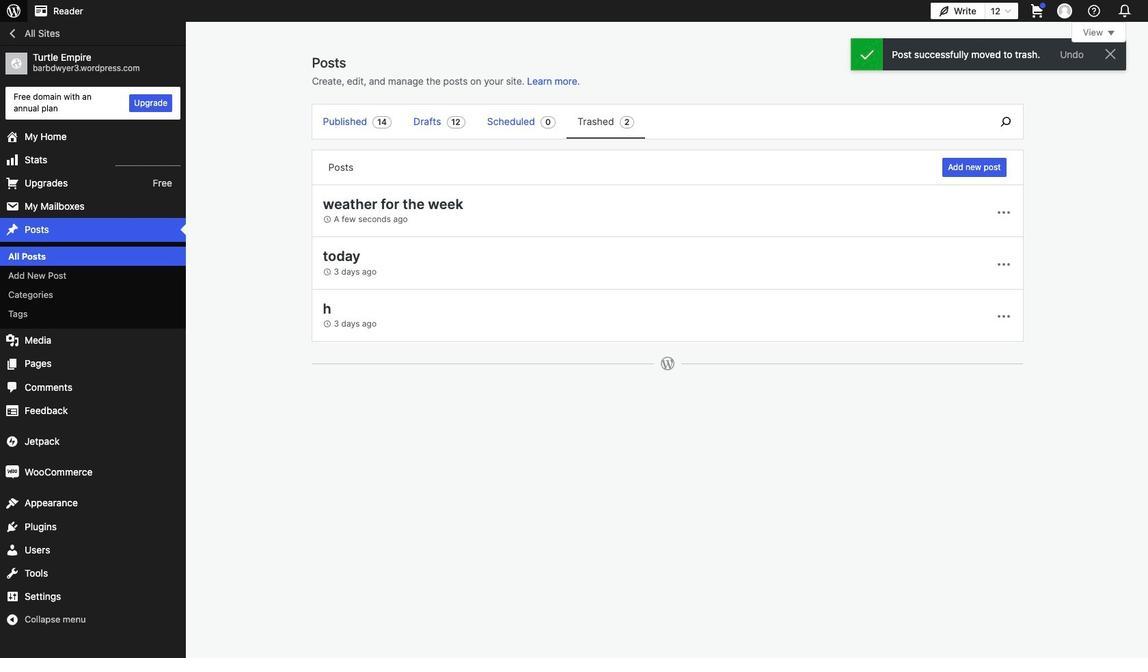 Task type: locate. For each thing, give the bounding box(es) containing it.
main content
[[311, 22, 1126, 385]]

1 toggle menu image from the top
[[996, 204, 1012, 221]]

None search field
[[989, 105, 1023, 139]]

dismiss image
[[1103, 46, 1119, 62]]

toggle menu image up toggle menu icon
[[996, 204, 1012, 221]]

help image
[[1086, 3, 1103, 19]]

open search image
[[989, 113, 1023, 130]]

closed image
[[1108, 31, 1115, 36]]

manage your sites image
[[5, 3, 22, 19]]

2 toggle menu image from the top
[[996, 308, 1012, 325]]

1 vertical spatial img image
[[5, 466, 19, 479]]

0 vertical spatial img image
[[5, 435, 19, 448]]

0 vertical spatial toggle menu image
[[996, 204, 1012, 221]]

my profile image
[[1057, 3, 1072, 18]]

1 vertical spatial toggle menu image
[[996, 308, 1012, 325]]

img image
[[5, 435, 19, 448], [5, 466, 19, 479]]

toggle menu image
[[996, 204, 1012, 221], [996, 308, 1012, 325]]

toggle menu image down toggle menu icon
[[996, 308, 1012, 325]]

menu
[[312, 105, 982, 139]]

my shopping cart image
[[1029, 3, 1046, 19]]



Task type: vqa. For each thing, say whether or not it's contained in the screenshot.
The Person image
no



Task type: describe. For each thing, give the bounding box(es) containing it.
notice status
[[851, 38, 1126, 70]]

manage your notifications image
[[1116, 1, 1135, 21]]

highest hourly views 0 image
[[116, 157, 180, 166]]

toggle menu image
[[996, 256, 1012, 273]]

2 img image from the top
[[5, 466, 19, 479]]

1 img image from the top
[[5, 435, 19, 448]]



